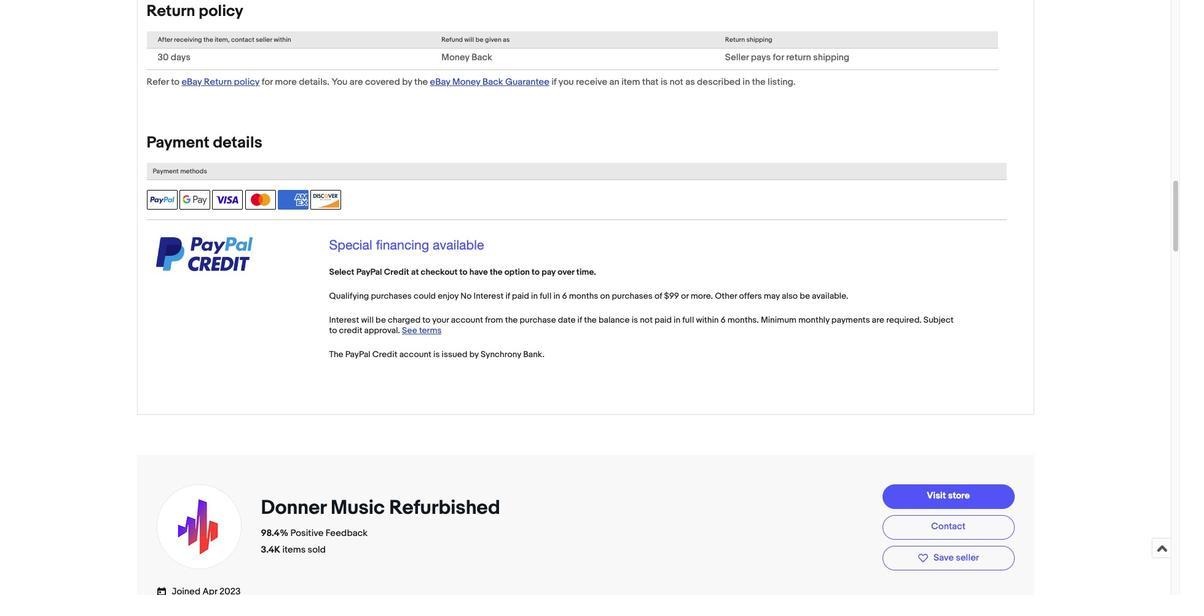 Task type: describe. For each thing, give the bounding box(es) containing it.
0 horizontal spatial for
[[262, 76, 273, 88]]

save seller
[[934, 552, 980, 564]]

visit store
[[928, 490, 971, 502]]

is inside interest will be charged to your account from the purchase date if the balance is not paid in full within 6 months. minimum monthly payments are required. subject to credit approval.
[[632, 315, 639, 325]]

of
[[655, 291, 663, 301]]

the right date
[[584, 315, 597, 325]]

refer
[[147, 76, 169, 88]]

music
[[331, 496, 385, 520]]

an
[[610, 76, 620, 88]]

or
[[682, 291, 689, 301]]

2 purchases from the left
[[612, 291, 653, 301]]

synchrony
[[481, 349, 522, 360]]

contact link
[[883, 515, 1015, 540]]

visa image
[[212, 190, 243, 210]]

seller pays for return shipping
[[726, 51, 850, 63]]

$99
[[665, 291, 680, 301]]

0 vertical spatial as
[[503, 35, 510, 43]]

issued
[[442, 349, 468, 360]]

1 vertical spatial shipping
[[814, 51, 850, 63]]

visit
[[928, 490, 947, 502]]

minimum
[[761, 315, 797, 325]]

time.
[[577, 267, 596, 277]]

text__icon wrapper image
[[157, 585, 172, 595]]

0 vertical spatial money
[[442, 51, 470, 63]]

balance
[[599, 315, 630, 325]]

item
[[622, 76, 641, 88]]

could
[[414, 291, 436, 301]]

the right have
[[490, 267, 503, 277]]

financing
[[376, 237, 429, 253]]

0 vertical spatial are
[[350, 76, 363, 88]]

0 vertical spatial if
[[552, 76, 557, 88]]

save seller button
[[883, 546, 1015, 571]]

credit for at
[[384, 267, 410, 277]]

receiving
[[174, 35, 202, 43]]

the
[[329, 349, 344, 360]]

donner music refurbished
[[261, 496, 501, 520]]

checkout
[[421, 267, 458, 277]]

date
[[558, 315, 576, 325]]

0 horizontal spatial seller
[[256, 35, 272, 43]]

store
[[949, 490, 971, 502]]

in down seller
[[743, 76, 751, 88]]

return policy
[[147, 2, 244, 21]]

are inside interest will be charged to your account from the purchase date if the balance is not paid in full within 6 months. minimum monthly payments are required. subject to credit approval.
[[873, 315, 885, 325]]

will for interest
[[361, 315, 374, 325]]

save
[[934, 552, 955, 564]]

you
[[559, 76, 574, 88]]

other
[[715, 291, 738, 301]]

receive
[[576, 76, 608, 88]]

contact
[[932, 521, 966, 533]]

special
[[329, 237, 373, 253]]

charged
[[388, 315, 421, 325]]

you
[[332, 76, 348, 88]]

0 vertical spatial full
[[540, 291, 552, 301]]

the left item,
[[204, 35, 213, 43]]

ebay return policy link
[[182, 76, 260, 88]]

months.
[[728, 315, 760, 325]]

0 vertical spatial is
[[661, 76, 668, 88]]

1 horizontal spatial as
[[686, 76, 696, 88]]

to left credit
[[329, 325, 337, 336]]

payment for payment details
[[147, 133, 210, 152]]

paid inside interest will be charged to your account from the purchase date if the balance is not paid in full within 6 months. minimum monthly payments are required. subject to credit approval.
[[655, 315, 672, 325]]

see
[[402, 325, 418, 336]]

see terms
[[402, 325, 442, 336]]

qualifying
[[329, 291, 369, 301]]

may
[[764, 291, 780, 301]]

payment methods
[[153, 167, 207, 175]]

more
[[275, 76, 297, 88]]

refer to ebay return policy for more details. you are covered by the ebay money back guarantee if you receive an item that is not as described in the listing.
[[147, 76, 796, 88]]

select paypal credit at checkout to have the option to pay over time.
[[329, 267, 596, 277]]

google pay image
[[180, 190, 210, 210]]

0 vertical spatial for
[[773, 51, 785, 63]]

return for return shipping
[[726, 35, 746, 43]]

3.4k
[[261, 544, 281, 556]]

american express image
[[278, 190, 309, 210]]

return
[[787, 51, 812, 63]]

paypal for select
[[357, 267, 382, 277]]

interest inside interest will be charged to your account from the purchase date if the balance is not paid in full within 6 months. minimum monthly payments are required. subject to credit approval.
[[329, 315, 359, 325]]

option
[[505, 267, 530, 277]]

in inside interest will be charged to your account from the purchase date if the balance is not paid in full within 6 months. minimum monthly payments are required. subject to credit approval.
[[674, 315, 681, 325]]

purchase
[[520, 315, 556, 325]]

1 horizontal spatial return
[[204, 76, 232, 88]]

bank.
[[524, 349, 545, 360]]

seller inside the 'save seller' "button"
[[957, 552, 980, 564]]

qualifying purchases could enjoy no interest if paid in full in 6 months on purchases of $99 or more. other offers may also be available.
[[329, 291, 849, 301]]

over
[[558, 267, 575, 277]]

30
[[158, 51, 169, 63]]

offers
[[740, 291, 762, 301]]

master card image
[[245, 190, 276, 210]]

payments
[[832, 315, 871, 325]]

covered
[[365, 76, 400, 88]]

98.4%
[[261, 528, 289, 539]]

refurbished
[[390, 496, 501, 520]]



Task type: vqa. For each thing, say whether or not it's contained in the screenshot.
bottom not
yes



Task type: locate. For each thing, give the bounding box(es) containing it.
select
[[329, 267, 355, 277]]

30 days
[[158, 51, 191, 63]]

1 horizontal spatial for
[[773, 51, 785, 63]]

0 horizontal spatial by
[[402, 76, 412, 88]]

not inside interest will be charged to your account from the purchase date if the balance is not paid in full within 6 months. minimum monthly payments are required. subject to credit approval.
[[640, 315, 653, 325]]

interest down qualifying
[[329, 315, 359, 325]]

be
[[476, 35, 484, 43], [800, 291, 811, 301], [376, 315, 386, 325]]

1 vertical spatial payment
[[153, 167, 179, 175]]

full down the or
[[683, 315, 695, 325]]

to left your
[[423, 315, 431, 325]]

for left more at the left top of the page
[[262, 76, 273, 88]]

ebay
[[182, 76, 202, 88], [430, 76, 451, 88]]

policy
[[199, 2, 244, 21], [234, 76, 260, 88]]

back left guarantee
[[483, 76, 504, 88]]

2 vertical spatial is
[[434, 349, 440, 360]]

within right contact
[[274, 35, 291, 43]]

policy left more at the left top of the page
[[234, 76, 260, 88]]

0 vertical spatial shipping
[[747, 35, 773, 43]]

1 horizontal spatial is
[[632, 315, 639, 325]]

1 vertical spatial is
[[632, 315, 639, 325]]

1 horizontal spatial seller
[[957, 552, 980, 564]]

for
[[773, 51, 785, 63], [262, 76, 273, 88]]

also
[[782, 291, 798, 301]]

days
[[171, 51, 191, 63]]

are right you
[[350, 76, 363, 88]]

available
[[433, 237, 484, 253]]

have
[[470, 267, 488, 277]]

the right the 'from'
[[505, 315, 518, 325]]

0 vertical spatial paid
[[512, 291, 530, 301]]

return down item,
[[204, 76, 232, 88]]

1 horizontal spatial account
[[451, 315, 484, 325]]

donner
[[261, 496, 327, 520]]

within inside interest will be charged to your account from the purchase date if the balance is not paid in full within 6 months. minimum monthly payments are required. subject to credit approval.
[[697, 315, 719, 325]]

be left charged
[[376, 315, 386, 325]]

for right pays
[[773, 51, 785, 63]]

2 horizontal spatial is
[[661, 76, 668, 88]]

money
[[442, 51, 470, 63], [453, 76, 481, 88]]

full inside interest will be charged to your account from the purchase date if the balance is not paid in full within 6 months. minimum monthly payments are required. subject to credit approval.
[[683, 315, 695, 325]]

0 horizontal spatial as
[[503, 35, 510, 43]]

at
[[411, 267, 419, 277]]

will inside interest will be charged to your account from the purchase date if the balance is not paid in full within 6 months. minimum monthly payments are required. subject to credit approval.
[[361, 315, 374, 325]]

money down refund
[[442, 51, 470, 63]]

return up seller
[[726, 35, 746, 43]]

methods
[[180, 167, 207, 175]]

donner music refurbished image
[[156, 484, 242, 570]]

1 horizontal spatial paid
[[655, 315, 672, 325]]

1 vertical spatial paid
[[655, 315, 672, 325]]

0 horizontal spatial account
[[400, 349, 432, 360]]

1 vertical spatial will
[[361, 315, 374, 325]]

account inside interest will be charged to your account from the purchase date if the balance is not paid in full within 6 months. minimum monthly payments are required. subject to credit approval.
[[451, 315, 484, 325]]

to left have
[[460, 267, 468, 277]]

1 horizontal spatial interest
[[474, 291, 504, 301]]

0 vertical spatial not
[[670, 76, 684, 88]]

from
[[485, 315, 504, 325]]

0 horizontal spatial will
[[361, 315, 374, 325]]

1 horizontal spatial purchases
[[612, 291, 653, 301]]

credit
[[339, 325, 363, 336]]

1 vertical spatial full
[[683, 315, 695, 325]]

1 vertical spatial credit
[[373, 349, 398, 360]]

1 vertical spatial account
[[400, 349, 432, 360]]

to left pay
[[532, 267, 540, 277]]

if inside interest will be charged to your account from the purchase date if the balance is not paid in full within 6 months. minimum monthly payments are required. subject to credit approval.
[[578, 315, 583, 325]]

credit left at
[[384, 267, 410, 277]]

paypal right the
[[345, 349, 371, 360]]

return for return policy
[[147, 2, 195, 21]]

interest right no
[[474, 291, 504, 301]]

6
[[563, 291, 568, 301], [721, 315, 726, 325]]

1 horizontal spatial be
[[476, 35, 484, 43]]

money back
[[442, 51, 493, 63]]

0 vertical spatial policy
[[199, 2, 244, 21]]

0 vertical spatial back
[[472, 51, 493, 63]]

1 horizontal spatial will
[[465, 35, 474, 43]]

98.4% positive feedback 3.4k items sold
[[261, 528, 368, 556]]

seller
[[726, 51, 749, 63]]

refund
[[442, 35, 463, 43]]

within down more.
[[697, 315, 719, 325]]

1 vertical spatial not
[[640, 315, 653, 325]]

1 horizontal spatial within
[[697, 315, 719, 325]]

is left issued
[[434, 349, 440, 360]]

1 vertical spatial paypal
[[345, 349, 371, 360]]

is right balance
[[632, 315, 639, 325]]

1 vertical spatial return
[[726, 35, 746, 43]]

2 vertical spatial if
[[578, 315, 583, 325]]

1 vertical spatial if
[[506, 291, 511, 301]]

required.
[[887, 315, 922, 325]]

if left you
[[552, 76, 557, 88]]

1 horizontal spatial shipping
[[814, 51, 850, 63]]

paid
[[512, 291, 530, 301], [655, 315, 672, 325]]

back down the refund will be given as
[[472, 51, 493, 63]]

1 purchases from the left
[[371, 291, 412, 301]]

0 vertical spatial be
[[476, 35, 484, 43]]

0 horizontal spatial be
[[376, 315, 386, 325]]

return up after
[[147, 2, 195, 21]]

0 horizontal spatial interest
[[329, 315, 359, 325]]

0 horizontal spatial is
[[434, 349, 440, 360]]

credit for account
[[373, 349, 398, 360]]

ebay money back guarantee link
[[430, 76, 550, 88]]

1 vertical spatial are
[[873, 315, 885, 325]]

1 horizontal spatial if
[[552, 76, 557, 88]]

back
[[472, 51, 493, 63], [483, 76, 504, 88]]

0 horizontal spatial return
[[147, 2, 195, 21]]

full down pay
[[540, 291, 552, 301]]

described
[[698, 76, 741, 88]]

0 vertical spatial by
[[402, 76, 412, 88]]

will down qualifying
[[361, 315, 374, 325]]

2 horizontal spatial return
[[726, 35, 746, 43]]

be for refund will be given as
[[476, 35, 484, 43]]

your
[[433, 315, 449, 325]]

is
[[661, 76, 668, 88], [632, 315, 639, 325], [434, 349, 440, 360]]

paypal right select on the left top of page
[[357, 267, 382, 277]]

is right that
[[661, 76, 668, 88]]

ebay down 'money back'
[[430, 76, 451, 88]]

2 horizontal spatial be
[[800, 291, 811, 301]]

paypal
[[357, 267, 382, 277], [345, 349, 371, 360]]

paid down of
[[655, 315, 672, 325]]

positive
[[291, 528, 324, 539]]

0 horizontal spatial within
[[274, 35, 291, 43]]

shipping right return
[[814, 51, 850, 63]]

to right refer
[[171, 76, 180, 88]]

feedback
[[326, 528, 368, 539]]

1 vertical spatial policy
[[234, 76, 260, 88]]

terms
[[419, 325, 442, 336]]

0 vertical spatial account
[[451, 315, 484, 325]]

0 vertical spatial payment
[[147, 133, 210, 152]]

be inside interest will be charged to your account from the purchase date if the balance is not paid in full within 6 months. minimum monthly payments are required. subject to credit approval.
[[376, 315, 386, 325]]

be left given
[[476, 35, 484, 43]]

given
[[485, 35, 502, 43]]

the left listing.
[[753, 76, 766, 88]]

1 vertical spatial back
[[483, 76, 504, 88]]

by right covered
[[402, 76, 412, 88]]

be right also
[[800, 291, 811, 301]]

refund will be given as
[[442, 35, 510, 43]]

full
[[540, 291, 552, 301], [683, 315, 695, 325]]

0 vertical spatial credit
[[384, 267, 410, 277]]

0 horizontal spatial are
[[350, 76, 363, 88]]

donner music refurbished link
[[261, 496, 505, 520]]

policy up item,
[[199, 2, 244, 21]]

1 horizontal spatial ebay
[[430, 76, 451, 88]]

shipping
[[747, 35, 773, 43], [814, 51, 850, 63]]

ebay down days
[[182, 76, 202, 88]]

more.
[[691, 291, 714, 301]]

as right given
[[503, 35, 510, 43]]

return shipping
[[726, 35, 773, 43]]

return
[[147, 2, 195, 21], [726, 35, 746, 43], [204, 76, 232, 88]]

the
[[204, 35, 213, 43], [415, 76, 428, 88], [753, 76, 766, 88], [490, 267, 503, 277], [505, 315, 518, 325], [584, 315, 597, 325]]

shipping up pays
[[747, 35, 773, 43]]

1 ebay from the left
[[182, 76, 202, 88]]

6 left months. at the bottom right of the page
[[721, 315, 726, 325]]

interest will be charged to your account from the purchase date if the balance is not paid in full within 6 months. minimum monthly payments are required. subject to credit approval.
[[329, 315, 954, 336]]

purchases up charged
[[371, 291, 412, 301]]

special financing available
[[329, 237, 484, 253]]

on
[[601, 291, 610, 301]]

the right covered
[[415, 76, 428, 88]]

seller right save
[[957, 552, 980, 564]]

1 vertical spatial money
[[453, 76, 481, 88]]

approval.
[[365, 325, 400, 336]]

if right date
[[578, 315, 583, 325]]

1 horizontal spatial full
[[683, 315, 695, 325]]

6 left months
[[563, 291, 568, 301]]

if down option
[[506, 291, 511, 301]]

paid down option
[[512, 291, 530, 301]]

months
[[569, 291, 599, 301]]

1 vertical spatial be
[[800, 291, 811, 301]]

0 horizontal spatial shipping
[[747, 35, 773, 43]]

payment up payment methods
[[147, 133, 210, 152]]

purchases left of
[[612, 291, 653, 301]]

by right issued
[[470, 349, 479, 360]]

1 horizontal spatial not
[[670, 76, 684, 88]]

will for refund
[[465, 35, 474, 43]]

not
[[670, 76, 684, 88], [640, 315, 653, 325]]

in up purchase
[[531, 291, 538, 301]]

1 vertical spatial within
[[697, 315, 719, 325]]

money down 'money back'
[[453, 76, 481, 88]]

0 horizontal spatial 6
[[563, 291, 568, 301]]

be for interest will be charged to your account from the purchase date if the balance is not paid in full within 6 months. minimum monthly payments are required. subject to credit approval.
[[376, 315, 386, 325]]

1 horizontal spatial 6
[[721, 315, 726, 325]]

1 vertical spatial as
[[686, 76, 696, 88]]

2 horizontal spatial if
[[578, 315, 583, 325]]

available.
[[813, 291, 849, 301]]

6 inside interest will be charged to your account from the purchase date if the balance is not paid in full within 6 months. minimum monthly payments are required. subject to credit approval.
[[721, 315, 726, 325]]

paypal image
[[147, 190, 177, 210]]

monthly
[[799, 315, 830, 325]]

items
[[283, 544, 306, 556]]

0 vertical spatial will
[[465, 35, 474, 43]]

as left described
[[686, 76, 696, 88]]

0 vertical spatial paypal
[[357, 267, 382, 277]]

seller right contact
[[256, 35, 272, 43]]

discover image
[[311, 190, 342, 210]]

0 horizontal spatial not
[[640, 315, 653, 325]]

will right refund
[[465, 35, 474, 43]]

0 horizontal spatial paid
[[512, 291, 530, 301]]

pays
[[752, 51, 771, 63]]

visit store link
[[883, 484, 1015, 509]]

1 horizontal spatial are
[[873, 315, 885, 325]]

in down pay
[[554, 291, 561, 301]]

1 vertical spatial for
[[262, 76, 273, 88]]

2 vertical spatial return
[[204, 76, 232, 88]]

credit down approval.
[[373, 349, 398, 360]]

if
[[552, 76, 557, 88], [506, 291, 511, 301], [578, 315, 583, 325]]

in down $99
[[674, 315, 681, 325]]

enjoy
[[438, 291, 459, 301]]

are
[[350, 76, 363, 88], [873, 315, 885, 325]]

account down no
[[451, 315, 484, 325]]

1 vertical spatial by
[[470, 349, 479, 360]]

sold
[[308, 544, 326, 556]]

0 vertical spatial within
[[274, 35, 291, 43]]

0 horizontal spatial purchases
[[371, 291, 412, 301]]

paypal for the
[[345, 349, 371, 360]]

account
[[451, 315, 484, 325], [400, 349, 432, 360]]

1 horizontal spatial by
[[470, 349, 479, 360]]

guarantee
[[506, 76, 550, 88]]

payment for payment methods
[[153, 167, 179, 175]]

that
[[643, 76, 659, 88]]

are left 'required.'
[[873, 315, 885, 325]]

1 vertical spatial seller
[[957, 552, 980, 564]]

0 vertical spatial return
[[147, 2, 195, 21]]

pay
[[542, 267, 556, 277]]

1 vertical spatial 6
[[721, 315, 726, 325]]

subject
[[924, 315, 954, 325]]

see terms link
[[402, 325, 442, 336]]

0 horizontal spatial ebay
[[182, 76, 202, 88]]

account down see
[[400, 349, 432, 360]]

payment left methods
[[153, 167, 179, 175]]

details
[[213, 133, 262, 152]]

2 ebay from the left
[[430, 76, 451, 88]]

interest
[[474, 291, 504, 301], [329, 315, 359, 325]]

0 vertical spatial interest
[[474, 291, 504, 301]]

item,
[[215, 35, 230, 43]]

0 vertical spatial 6
[[563, 291, 568, 301]]

contact
[[231, 35, 255, 43]]

not right that
[[670, 76, 684, 88]]

payment details
[[147, 133, 262, 152]]

the paypal credit account is issued by synchrony bank.
[[329, 349, 545, 360]]

listing.
[[768, 76, 796, 88]]

0 horizontal spatial full
[[540, 291, 552, 301]]

not right balance
[[640, 315, 653, 325]]

0 horizontal spatial if
[[506, 291, 511, 301]]

2 vertical spatial be
[[376, 315, 386, 325]]

0 vertical spatial seller
[[256, 35, 272, 43]]

1 vertical spatial interest
[[329, 315, 359, 325]]



